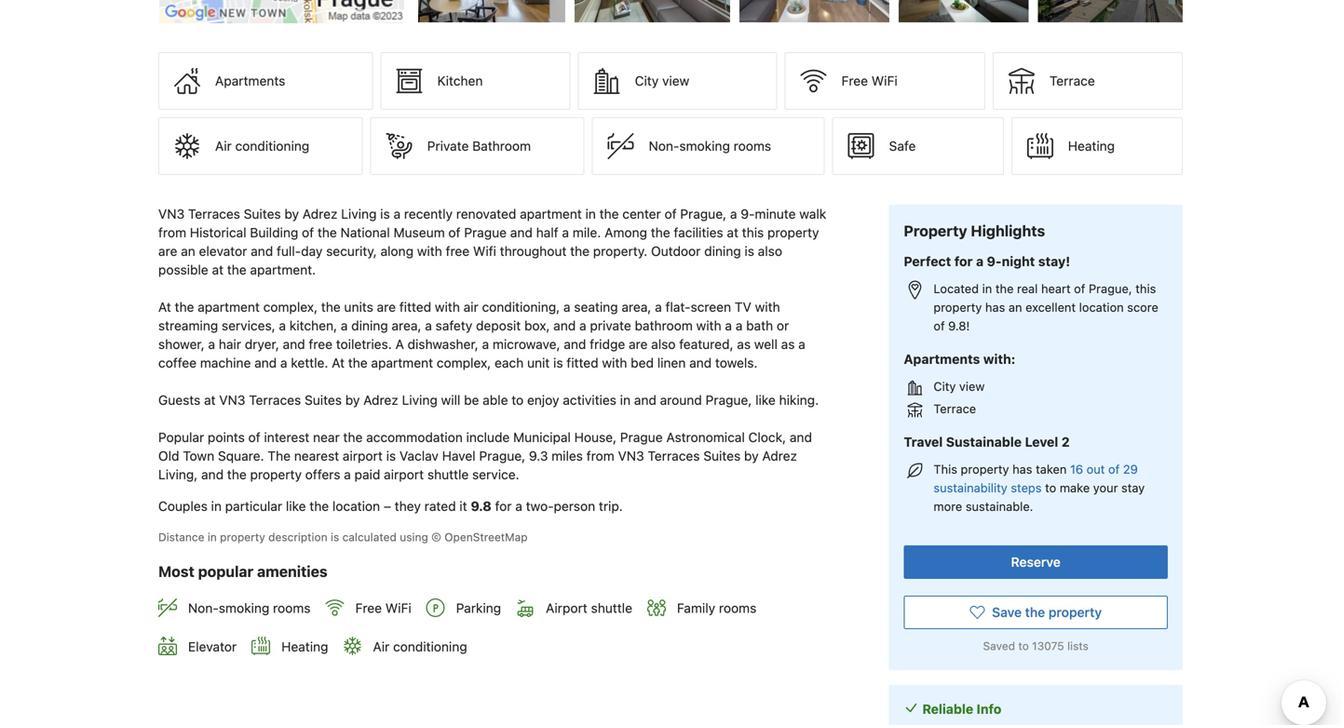 Task type: locate. For each thing, give the bounding box(es) containing it.
view down apartments with:
[[959, 379, 985, 393]]

adrez
[[303, 206, 338, 222], [363, 393, 398, 408], [762, 449, 797, 464]]

in for distance in property description is calculated using © openstreetmap
[[208, 531, 217, 544]]

0 vertical spatial conditioning
[[235, 138, 309, 154]]

the
[[599, 206, 619, 222], [317, 225, 337, 240], [651, 225, 670, 240], [570, 244, 590, 259], [227, 262, 246, 278], [995, 282, 1014, 296], [175, 300, 194, 315], [321, 300, 341, 315], [348, 355, 368, 371], [343, 430, 363, 445], [227, 467, 247, 483], [309, 499, 329, 514], [1025, 605, 1045, 620]]

apartments for apartments with:
[[904, 351, 980, 367]]

apartments inside apartments button
[[215, 73, 285, 89]]

in right the distance
[[208, 531, 217, 544]]

the down mile.
[[570, 244, 590, 259]]

wifi
[[872, 73, 898, 89], [385, 601, 411, 616]]

0 horizontal spatial dining
[[351, 318, 388, 334]]

property inside dropdown button
[[1049, 605, 1102, 620]]

apartments up the air conditioning button
[[215, 73, 285, 89]]

it
[[459, 499, 467, 514]]

1 vertical spatial an
[[1009, 300, 1022, 314]]

0 vertical spatial by
[[284, 206, 299, 222]]

0 vertical spatial terraces
[[188, 206, 240, 222]]

smoking down "city view" button
[[679, 138, 730, 154]]

house,
[[574, 430, 617, 445]]

living left "will"
[[402, 393, 438, 408]]

adrez up the accommodation
[[363, 393, 398, 408]]

0 vertical spatial vn3
[[158, 206, 185, 222]]

1 vertical spatial this
[[1135, 282, 1156, 296]]

non- up elevator on the left bottom
[[188, 601, 219, 616]]

–
[[384, 499, 391, 514]]

1 vertical spatial 9-
[[987, 254, 1002, 269]]

1 vertical spatial smoking
[[219, 601, 269, 616]]

this inside located in the real heart of prague, this property has an excellent location score of 9.8!
[[1135, 282, 1156, 296]]

1 vertical spatial like
[[286, 499, 306, 514]]

1 horizontal spatial apartment
[[371, 355, 433, 371]]

0 vertical spatial non-
[[649, 138, 679, 154]]

0 vertical spatial an
[[181, 244, 195, 259]]

score
[[1127, 300, 1158, 314]]

a down screen
[[725, 318, 732, 334]]

mile.
[[573, 225, 601, 240]]

2 vertical spatial are
[[629, 337, 648, 352]]

free wifi inside button
[[841, 73, 898, 89]]

1 horizontal spatial 9-
[[987, 254, 1002, 269]]

2 vertical spatial to
[[1018, 640, 1029, 653]]

1 vertical spatial free wifi
[[355, 601, 411, 616]]

in inside located in the real heart of prague, this property has an excellent location score of 9.8!
[[982, 282, 992, 296]]

0 vertical spatial like
[[755, 393, 776, 408]]

free up safe button
[[841, 73, 868, 89]]

apartments
[[215, 73, 285, 89], [904, 351, 980, 367]]

reserve
[[1011, 554, 1061, 570]]

29
[[1123, 462, 1138, 476]]

as up towels.
[[737, 337, 751, 352]]

city
[[635, 73, 659, 89], [934, 379, 956, 393]]

1 vertical spatial dining
[[351, 318, 388, 334]]

terraces up interest
[[249, 393, 301, 408]]

most popular amenities
[[158, 563, 328, 581]]

1 horizontal spatial as
[[781, 337, 795, 352]]

1 vertical spatial by
[[345, 393, 360, 408]]

an inside located in the real heart of prague, this property has an excellent location score of 9.8!
[[1009, 300, 1022, 314]]

0 horizontal spatial free wifi
[[355, 601, 411, 616]]

elevator
[[188, 639, 237, 654]]

a down deposit
[[482, 337, 489, 352]]

9- down highlights
[[987, 254, 1002, 269]]

0 horizontal spatial free
[[309, 337, 332, 352]]

from down the house, on the left of page
[[586, 449, 614, 464]]

0 vertical spatial complex,
[[263, 300, 318, 315]]

apartment up services,
[[198, 300, 260, 315]]

city down apartments with:
[[934, 379, 956, 393]]

this inside vn3 terraces suites by adrez living is a recently renovated apartment in the center of prague, a 9-minute walk from historical building of the national museum of prague and half a mile. among the facilities at this property are an elevator and full-day security, along with free wifi throughout the property. outdoor dining is also possible at the apartment. at the apartment complex, the units are fitted with air conditioning, a seating area, a flat-screen tv with streaming services, a kitchen, a dining area, a safety deposit box, and a private bathroom with a a bath or shower, a hair dryer, and free toiletries. a dishwasher, a microwave, and fridge are also featured, as well as a coffee machine and a kettle. at the apartment complex, each unit is fitted with bed linen and towels. guests at vn3 terraces suites by adrez living will be able to enjoy activities in and around prague, like hiking. popular points of interest near the accommodation include municipal house, prague astronomical clock, and old town square. the nearest airport is vaclav havel prague, 9.3 miles from vn3 terraces suites by adrez living, and the property offers a paid airport shuttle service.
[[742, 225, 764, 240]]

view up non-smoking rooms button
[[662, 73, 689, 89]]

0 horizontal spatial also
[[651, 337, 676, 352]]

2 vertical spatial at
[[204, 393, 216, 408]]

wifi inside button
[[872, 73, 898, 89]]

non-smoking rooms
[[649, 138, 771, 154], [188, 601, 311, 616]]

full-
[[277, 244, 301, 259]]

2 vertical spatial by
[[744, 449, 759, 464]]

save the property button
[[904, 596, 1168, 629]]

1 horizontal spatial an
[[1009, 300, 1022, 314]]

1 horizontal spatial smoking
[[679, 138, 730, 154]]

the inside located in the real heart of prague, this property has an excellent location score of 9.8!
[[995, 282, 1014, 296]]

also down minute
[[758, 244, 782, 259]]

the up outdoor
[[651, 225, 670, 240]]

property down particular
[[220, 531, 265, 544]]

smoking
[[679, 138, 730, 154], [219, 601, 269, 616]]

for
[[954, 254, 973, 269], [495, 499, 512, 514]]

from up 'possible'
[[158, 225, 186, 240]]

0 vertical spatial prague
[[464, 225, 507, 240]]

0 horizontal spatial terrace
[[934, 402, 976, 416]]

with down the fridge
[[602, 355, 627, 371]]

has inside located in the real heart of prague, this property has an excellent location score of 9.8!
[[985, 300, 1005, 314]]

2 horizontal spatial by
[[744, 449, 759, 464]]

property down the
[[250, 467, 302, 483]]

like left the hiking. on the bottom right
[[755, 393, 776, 408]]

1 vertical spatial to
[[1045, 481, 1056, 495]]

trip.
[[599, 499, 623, 514]]

reliable
[[922, 702, 973, 717]]

0 vertical spatial non-smoking rooms
[[649, 138, 771, 154]]

0 horizontal spatial adrez
[[303, 206, 338, 222]]

0 horizontal spatial to
[[512, 393, 524, 408]]

0 vertical spatial free
[[841, 73, 868, 89]]

airport up "paid"
[[343, 449, 383, 464]]

to right saved
[[1018, 640, 1029, 653]]

description
[[268, 531, 327, 544]]

bath
[[746, 318, 773, 334]]

0 horizontal spatial like
[[286, 499, 306, 514]]

0 horizontal spatial air
[[215, 138, 232, 154]]

1 vertical spatial also
[[651, 337, 676, 352]]

2 vertical spatial vn3
[[618, 449, 644, 464]]

the up among
[[599, 206, 619, 222]]

dining up toiletries.
[[351, 318, 388, 334]]

1 horizontal spatial for
[[954, 254, 973, 269]]

to right the able at the bottom left
[[512, 393, 524, 408]]

national
[[340, 225, 390, 240]]

0 horizontal spatial shuttle
[[427, 467, 469, 483]]

private bathroom
[[427, 138, 531, 154]]

and
[[510, 225, 533, 240], [251, 244, 273, 259], [553, 318, 576, 334], [283, 337, 305, 352], [564, 337, 586, 352], [254, 355, 277, 371], [689, 355, 712, 371], [634, 393, 656, 408], [790, 430, 812, 445], [201, 467, 224, 483]]

conditioning down apartments button
[[235, 138, 309, 154]]

adrez up the day
[[303, 206, 338, 222]]

are right units
[[377, 300, 396, 315]]

0 vertical spatial 9-
[[741, 206, 755, 222]]

1 vertical spatial prague
[[620, 430, 663, 445]]

0 horizontal spatial from
[[158, 225, 186, 240]]

airport down vaclav
[[384, 467, 424, 483]]

0 horizontal spatial non-
[[188, 601, 219, 616]]

perfect for a 9-night stay!
[[904, 254, 1070, 269]]

and left around
[[634, 393, 656, 408]]

sustainable
[[946, 434, 1022, 450]]

travel sustainable level  2
[[904, 434, 1070, 450]]

0 vertical spatial location
[[1079, 300, 1124, 314]]

clock,
[[748, 430, 786, 445]]

area, up private
[[622, 300, 651, 315]]

suites down astronomical
[[703, 449, 741, 464]]

1 vertical spatial non-
[[188, 601, 219, 616]]

area,
[[622, 300, 651, 315], [392, 318, 421, 334]]

0 vertical spatial apartment
[[520, 206, 582, 222]]

free wifi up safe
[[841, 73, 898, 89]]

1 horizontal spatial from
[[586, 449, 614, 464]]

complex, up the kitchen,
[[263, 300, 318, 315]]

vn3 up 'possible'
[[158, 206, 185, 222]]

0 horizontal spatial apartment
[[198, 300, 260, 315]]

prague up the wifi
[[464, 225, 507, 240]]

non-smoking rooms button
[[592, 117, 825, 175]]

like
[[755, 393, 776, 408], [286, 499, 306, 514]]

outdoor
[[651, 244, 701, 259]]

an down real
[[1009, 300, 1022, 314]]

renovated
[[456, 206, 516, 222]]

non-smoking rooms down "city view" button
[[649, 138, 771, 154]]

1 horizontal spatial living
[[402, 393, 438, 408]]

toiletries.
[[336, 337, 392, 352]]

walk
[[799, 206, 826, 222]]

2 as from the left
[[781, 337, 795, 352]]

1 horizontal spatial suites
[[305, 393, 342, 408]]

apartments for apartments
[[215, 73, 285, 89]]

1 vertical spatial city view
[[934, 379, 985, 393]]

shuttle
[[427, 467, 469, 483], [591, 601, 632, 616]]

for up located
[[954, 254, 973, 269]]

1 vertical spatial vn3
[[219, 393, 245, 408]]

flat-
[[665, 300, 691, 315]]

has up steps
[[1012, 462, 1032, 476]]

2 vertical spatial adrez
[[762, 449, 797, 464]]

living up national
[[341, 206, 377, 222]]

0 vertical spatial heating
[[1068, 138, 1115, 154]]

0 vertical spatial are
[[158, 244, 177, 259]]

to
[[512, 393, 524, 408], [1045, 481, 1056, 495], [1018, 640, 1029, 653]]

air conditioning down parking
[[373, 639, 467, 654]]

person
[[554, 499, 595, 514]]

free wifi down calculated
[[355, 601, 411, 616]]

in for couples in particular like the location – they rated it 9.8 for a two-person trip.
[[211, 499, 222, 514]]

non- inside button
[[649, 138, 679, 154]]

at right kettle.
[[332, 355, 345, 371]]

offers
[[305, 467, 340, 483]]

a down property highlights
[[976, 254, 984, 269]]

air inside button
[[215, 138, 232, 154]]

prague, inside located in the real heart of prague, this property has an excellent location score of 9.8!
[[1089, 282, 1132, 296]]

shuttle down "havel"
[[427, 467, 469, 483]]

are up bed
[[629, 337, 648, 352]]

view
[[662, 73, 689, 89], [959, 379, 985, 393]]

your
[[1093, 481, 1118, 495]]

info
[[977, 702, 1002, 717]]

2 horizontal spatial suites
[[703, 449, 741, 464]]

openstreetmap
[[444, 531, 528, 544]]

has
[[985, 300, 1005, 314], [1012, 462, 1032, 476]]

miles
[[551, 449, 583, 464]]

1 horizontal spatial free
[[446, 244, 470, 259]]

of down recently
[[448, 225, 461, 240]]

at right guests
[[204, 393, 216, 408]]

terrace
[[1050, 73, 1095, 89], [934, 402, 976, 416]]

this down minute
[[742, 225, 764, 240]]

shuttle inside vn3 terraces suites by adrez living is a recently renovated apartment in the center of prague, a 9-minute walk from historical building of the national museum of prague and half a mile. among the facilities at this property are an elevator and full-day security, along with free wifi throughout the property. outdoor dining is also possible at the apartment. at the apartment complex, the units are fitted with air conditioning, a seating area, a flat-screen tv with streaming services, a kitchen, a dining area, a safety deposit box, and a private bathroom with a a bath or shower, a hair dryer, and free toiletries. a dishwasher, a microwave, and fridge are also featured, as well as a coffee machine and a kettle. at the apartment complex, each unit is fitted with bed linen and towels. guests at vn3 terraces suites by adrez living will be able to enjoy activities in and around prague, like hiking. popular points of interest near the accommodation include municipal house, prague astronomical clock, and old town square. the nearest airport is vaclav havel prague, 9.3 miles from vn3 terraces suites by adrez living, and the property offers a paid airport shuttle service.
[[427, 467, 469, 483]]

they
[[395, 499, 421, 514]]

will
[[441, 393, 460, 408]]

1 vertical spatial non-smoking rooms
[[188, 601, 311, 616]]

0 vertical spatial free wifi
[[841, 73, 898, 89]]

2 horizontal spatial terraces
[[648, 449, 700, 464]]

conditioning
[[235, 138, 309, 154], [393, 639, 467, 654]]

saved to 13075 lists
[[983, 640, 1089, 653]]

the down toiletries.
[[348, 355, 368, 371]]

non- down "city view" button
[[649, 138, 679, 154]]

a left the two-
[[515, 499, 522, 514]]

safe
[[889, 138, 916, 154]]

a up the "dryer,"
[[279, 318, 286, 334]]

and left the fridge
[[564, 337, 586, 352]]

0 horizontal spatial wifi
[[385, 601, 411, 616]]

2 vertical spatial suites
[[703, 449, 741, 464]]

located
[[934, 282, 979, 296]]

vn3 up trip.
[[618, 449, 644, 464]]

minute
[[755, 206, 796, 222]]

linen
[[657, 355, 686, 371]]

1 horizontal spatial also
[[758, 244, 782, 259]]

conditioning down parking
[[393, 639, 467, 654]]

property highlights
[[904, 222, 1045, 240]]

apartment.
[[250, 262, 316, 278]]

city inside button
[[635, 73, 659, 89]]

make
[[1060, 481, 1090, 495]]

paid
[[354, 467, 380, 483]]

an inside vn3 terraces suites by adrez living is a recently renovated apartment in the center of prague, a 9-minute walk from historical building of the national museum of prague and half a mile. among the facilities at this property are an elevator and full-day security, along with free wifi throughout the property. outdoor dining is also possible at the apartment. at the apartment complex, the units are fitted with air conditioning, a seating area, a flat-screen tv with streaming services, a kitchen, a dining area, a safety deposit box, and a private bathroom with a a bath or shower, a hair dryer, and free toiletries. a dishwasher, a microwave, and fridge are also featured, as well as a coffee machine and a kettle. at the apartment complex, each unit is fitted with bed linen and towels. guests at vn3 terraces suites by adrez living will be able to enjoy activities in and around prague, like hiking. popular points of interest near the accommodation include municipal house, prague astronomical clock, and old town square. the nearest airport is vaclav havel prague, 9.3 miles from vn3 terraces suites by adrez living, and the property offers a paid airport shuttle service.
[[181, 244, 195, 259]]

city view up non-smoking rooms button
[[635, 73, 689, 89]]

0 horizontal spatial as
[[737, 337, 751, 352]]

1 vertical spatial living
[[402, 393, 438, 408]]

family
[[677, 601, 715, 616]]

1 vertical spatial fitted
[[567, 355, 599, 371]]

the
[[268, 449, 291, 464]]

0 vertical spatial has
[[985, 300, 1005, 314]]

sustainable.
[[966, 499, 1033, 513]]

airport
[[343, 449, 383, 464], [384, 467, 424, 483]]

suites up "near"
[[305, 393, 342, 408]]

two-
[[526, 499, 554, 514]]

location left score
[[1079, 300, 1124, 314]]

a
[[393, 206, 401, 222], [730, 206, 737, 222], [562, 225, 569, 240], [976, 254, 984, 269], [563, 300, 570, 315], [655, 300, 662, 315], [279, 318, 286, 334], [341, 318, 348, 334], [425, 318, 432, 334], [579, 318, 586, 334], [725, 318, 732, 334], [736, 318, 743, 334], [208, 337, 215, 352], [482, 337, 489, 352], [798, 337, 805, 352], [280, 355, 287, 371], [344, 467, 351, 483], [515, 499, 522, 514]]

1 horizontal spatial by
[[345, 393, 360, 408]]

0 horizontal spatial fitted
[[399, 300, 431, 315]]

is up national
[[380, 206, 390, 222]]

0 horizontal spatial this
[[742, 225, 764, 240]]

or
[[777, 318, 789, 334]]

0 vertical spatial smoking
[[679, 138, 730, 154]]

of up square.
[[248, 430, 260, 445]]

heating down terrace button
[[1068, 138, 1115, 154]]

non-smoking rooms inside non-smoking rooms button
[[649, 138, 771, 154]]

is right unit
[[553, 355, 563, 371]]

non-
[[649, 138, 679, 154], [188, 601, 219, 616]]

2 vertical spatial terraces
[[648, 449, 700, 464]]

an up 'possible'
[[181, 244, 195, 259]]

of left 29
[[1108, 462, 1120, 476]]

wifi down using
[[385, 601, 411, 616]]

a up museum
[[393, 206, 401, 222]]

1 vertical spatial complex,
[[437, 355, 491, 371]]

the right save
[[1025, 605, 1045, 620]]

coffee
[[158, 355, 197, 371]]

to inside to make your stay more sustainable.
[[1045, 481, 1056, 495]]

1 horizontal spatial view
[[959, 379, 985, 393]]

a
[[395, 337, 404, 352]]

air conditioning down apartments button
[[215, 138, 309, 154]]

at right facilities
[[727, 225, 738, 240]]

vn3 terraces suites by adrez living is a recently renovated apartment in the center of prague, a 9-minute walk from historical building of the national museum of prague and half a mile. among the facilities at this property are an elevator and full-day security, along with free wifi throughout the property. outdoor dining is also possible at the apartment. at the apartment complex, the units are fitted with air conditioning, a seating area, a flat-screen tv with streaming services, a kitchen, a dining area, a safety deposit box, and a private bathroom with a a bath or shower, a hair dryer, and free toiletries. a dishwasher, a microwave, and fridge are also featured, as well as a coffee machine and a kettle. at the apartment complex, each unit is fitted with bed linen and towels. guests at vn3 terraces suites by adrez living will be able to enjoy activities in and around prague, like hiking. popular points of interest near the accommodation include municipal house, prague astronomical clock, and old town square. the nearest airport is vaclav havel prague, 9.3 miles from vn3 terraces suites by adrez living, and the property offers a paid airport shuttle service.
[[158, 206, 830, 483]]

0 horizontal spatial an
[[181, 244, 195, 259]]

0 vertical spatial air conditioning
[[215, 138, 309, 154]]

couples in particular like the location – they rated it 9.8 for a two-person trip.
[[158, 499, 623, 514]]

seating
[[574, 300, 618, 315]]

0 vertical spatial also
[[758, 244, 782, 259]]

1 as from the left
[[737, 337, 751, 352]]

0 horizontal spatial has
[[985, 300, 1005, 314]]

has down perfect for a 9-night stay!
[[985, 300, 1005, 314]]

prague,
[[680, 206, 727, 222], [1089, 282, 1132, 296], [706, 393, 752, 408], [479, 449, 525, 464]]

is up tv
[[745, 244, 754, 259]]

free down calculated
[[355, 601, 382, 616]]

0 vertical spatial air
[[215, 138, 232, 154]]

0 horizontal spatial vn3
[[158, 206, 185, 222]]

1 vertical spatial city
[[934, 379, 956, 393]]

1 horizontal spatial non-smoking rooms
[[649, 138, 771, 154]]

deposit
[[476, 318, 521, 334]]

terrace up sustainable
[[934, 402, 976, 416]]

9.8
[[471, 499, 492, 514]]

popular
[[198, 563, 253, 581]]

1 horizontal spatial has
[[1012, 462, 1032, 476]]



Task type: vqa. For each thing, say whether or not it's contained in the screenshot.
the middle Greece
no



Task type: describe. For each thing, give the bounding box(es) containing it.
with up the safety
[[435, 300, 460, 315]]

a right well
[[798, 337, 805, 352]]

to make your stay more sustainable.
[[934, 481, 1145, 513]]

and down the featured,
[[689, 355, 712, 371]]

well
[[754, 337, 778, 352]]

rooms inside button
[[734, 138, 771, 154]]

a right the half
[[562, 225, 569, 240]]

with down museum
[[417, 244, 442, 259]]

and down building
[[251, 244, 273, 259]]

towels.
[[715, 355, 758, 371]]

a left "paid"
[[344, 467, 351, 483]]

a down tv
[[736, 318, 743, 334]]

and down town
[[201, 467, 224, 483]]

particular
[[225, 499, 282, 514]]

city view button
[[578, 52, 777, 110]]

havel
[[442, 449, 476, 464]]

private
[[590, 318, 631, 334]]

around
[[660, 393, 702, 408]]

is left vaclav
[[386, 449, 396, 464]]

enjoy
[[527, 393, 559, 408]]

the down elevator on the top of page
[[227, 262, 246, 278]]

town
[[183, 449, 214, 464]]

municipal
[[513, 430, 571, 445]]

excellent
[[1025, 300, 1076, 314]]

prague, up service.
[[479, 449, 525, 464]]

heating inside button
[[1068, 138, 1115, 154]]

2 horizontal spatial apartment
[[520, 206, 582, 222]]

out
[[1087, 462, 1105, 476]]

city view inside button
[[635, 73, 689, 89]]

rooms right family
[[719, 601, 757, 616]]

travel
[[904, 434, 943, 450]]

more
[[934, 499, 962, 513]]

0 horizontal spatial non-smoking rooms
[[188, 601, 311, 616]]

9- inside vn3 terraces suites by adrez living is a recently renovated apartment in the center of prague, a 9-minute walk from historical building of the national museum of prague and half a mile. among the facilities at this property are an elevator and full-day security, along with free wifi throughout the property. outdoor dining is also possible at the apartment. at the apartment complex, the units are fitted with air conditioning, a seating area, a flat-screen tv with streaming services, a kitchen, a dining area, a safety deposit box, and a private bathroom with a a bath or shower, a hair dryer, and free toiletries. a dishwasher, a microwave, and fridge are also featured, as well as a coffee machine and a kettle. at the apartment complex, each unit is fitted with bed linen and towels. guests at vn3 terraces suites by adrez living will be able to enjoy activities in and around prague, like hiking. popular points of interest near the accommodation include municipal house, prague astronomical clock, and old town square. the nearest airport is vaclav havel prague, 9.3 miles from vn3 terraces suites by adrez living, and the property offers a paid airport shuttle service.
[[741, 206, 755, 222]]

apartments with:
[[904, 351, 1016, 367]]

property.
[[593, 244, 647, 259]]

taken
[[1036, 462, 1067, 476]]

fridge
[[590, 337, 625, 352]]

popular
[[158, 430, 204, 445]]

the right "near"
[[343, 430, 363, 445]]

to inside vn3 terraces suites by adrez living is a recently renovated apartment in the center of prague, a 9-minute walk from historical building of the national museum of prague and half a mile. among the facilities at this property are an elevator and full-day security, along with free wifi throughout the property. outdoor dining is also possible at the apartment. at the apartment complex, the units are fitted with air conditioning, a seating area, a flat-screen tv with streaming services, a kitchen, a dining area, a safety deposit box, and a private bathroom with a a bath or shower, a hair dryer, and free toiletries. a dishwasher, a microwave, and fridge are also featured, as well as a coffee machine and a kettle. at the apartment complex, each unit is fitted with bed linen and towels. guests at vn3 terraces suites by adrez living will be able to enjoy activities in and around prague, like hiking. popular points of interest near the accommodation include municipal house, prague astronomical clock, and old town square. the nearest airport is vaclav havel prague, 9.3 miles from vn3 terraces suites by adrez living, and the property offers a paid airport shuttle service.
[[512, 393, 524, 408]]

machine
[[200, 355, 251, 371]]

museum
[[393, 225, 445, 240]]

1 vertical spatial apartment
[[198, 300, 260, 315]]

and right box,
[[553, 318, 576, 334]]

2 horizontal spatial vn3
[[618, 449, 644, 464]]

0 horizontal spatial suites
[[244, 206, 281, 222]]

16 out of 29 sustainability steps link
[[934, 462, 1138, 495]]

1 horizontal spatial to
[[1018, 640, 1029, 653]]

of up the day
[[302, 225, 314, 240]]

bathroom
[[635, 318, 693, 334]]

among
[[605, 225, 647, 240]]

0 horizontal spatial terraces
[[188, 206, 240, 222]]

a left kettle.
[[280, 355, 287, 371]]

1 horizontal spatial city view
[[934, 379, 985, 393]]

this property has taken
[[934, 462, 1070, 476]]

0 horizontal spatial location
[[332, 499, 380, 514]]

©
[[431, 531, 441, 544]]

0 horizontal spatial at
[[158, 300, 171, 315]]

activities
[[563, 393, 616, 408]]

with:
[[983, 351, 1016, 367]]

2 horizontal spatial are
[[629, 337, 648, 352]]

16 out of 29 sustainability steps
[[934, 462, 1138, 495]]

a left hair
[[208, 337, 215, 352]]

in for located in the real heart of prague, this property has an excellent location score of 9.8!
[[982, 282, 992, 296]]

airport
[[546, 601, 587, 616]]

with up bath
[[755, 300, 780, 315]]

a down seating
[[579, 318, 586, 334]]

1 horizontal spatial complex,
[[437, 355, 491, 371]]

heating button
[[1011, 117, 1183, 175]]

1 vertical spatial wifi
[[385, 601, 411, 616]]

of right heart
[[1074, 282, 1085, 296]]

1 vertical spatial are
[[377, 300, 396, 315]]

1 vertical spatial at
[[212, 262, 224, 278]]

1 horizontal spatial vn3
[[219, 393, 245, 408]]

a up bathroom
[[655, 300, 662, 315]]

1 horizontal spatial area,
[[622, 300, 651, 315]]

view inside button
[[662, 73, 689, 89]]

1 vertical spatial has
[[1012, 462, 1032, 476]]

along
[[380, 244, 414, 259]]

sustainability
[[934, 481, 1007, 495]]

distance in property description is calculated using © openstreetmap
[[158, 531, 528, 544]]

0 vertical spatial adrez
[[303, 206, 338, 222]]

0 vertical spatial free
[[446, 244, 470, 259]]

free wifi button
[[785, 52, 985, 110]]

1 horizontal spatial shuttle
[[591, 601, 632, 616]]

parking
[[456, 601, 501, 616]]

bathroom
[[472, 138, 531, 154]]

apartments button
[[158, 52, 373, 110]]

astronomical
[[666, 430, 745, 445]]

a left seating
[[563, 300, 570, 315]]

and down the "dryer,"
[[254, 355, 277, 371]]

save the property
[[992, 605, 1102, 620]]

of left 9.8!
[[934, 319, 945, 333]]

stay!
[[1038, 254, 1070, 269]]

in up mile.
[[585, 206, 596, 222]]

1 horizontal spatial air conditioning
[[373, 639, 467, 654]]

service.
[[472, 467, 519, 483]]

level
[[1025, 434, 1058, 450]]

0 horizontal spatial by
[[284, 206, 299, 222]]

1 horizontal spatial adrez
[[363, 393, 398, 408]]

the up the day
[[317, 225, 337, 240]]

guests
[[158, 393, 200, 408]]

0 horizontal spatial airport
[[343, 449, 383, 464]]

0 horizontal spatial are
[[158, 244, 177, 259]]

0 vertical spatial at
[[727, 225, 738, 240]]

0 vertical spatial living
[[341, 206, 377, 222]]

1 vertical spatial from
[[586, 449, 614, 464]]

1 horizontal spatial at
[[332, 355, 345, 371]]

amenities
[[257, 563, 328, 581]]

prague, down towels.
[[706, 393, 752, 408]]

elevator
[[199, 244, 247, 259]]

dryer,
[[245, 337, 279, 352]]

terrace inside button
[[1050, 73, 1095, 89]]

1 vertical spatial conditioning
[[393, 639, 467, 654]]

of right center on the top left of the page
[[665, 206, 677, 222]]

and up throughout
[[510, 225, 533, 240]]

13075
[[1032, 640, 1064, 653]]

0 vertical spatial dining
[[704, 244, 741, 259]]

1 vertical spatial view
[[959, 379, 985, 393]]

smoking inside non-smoking rooms button
[[679, 138, 730, 154]]

1 vertical spatial suites
[[305, 393, 342, 408]]

0 horizontal spatial for
[[495, 499, 512, 514]]

1 horizontal spatial city
[[934, 379, 956, 393]]

and up kettle.
[[283, 337, 305, 352]]

1 vertical spatial free
[[355, 601, 382, 616]]

free inside button
[[841, 73, 868, 89]]

prague, up facilities
[[680, 206, 727, 222]]

conditioning inside button
[[235, 138, 309, 154]]

property down minute
[[767, 225, 819, 240]]

1 vertical spatial terraces
[[249, 393, 301, 408]]

hair
[[219, 337, 241, 352]]

the down square.
[[227, 467, 247, 483]]

hiking.
[[779, 393, 819, 408]]

possible
[[158, 262, 208, 278]]

1 horizontal spatial fitted
[[567, 355, 599, 371]]

a left minute
[[730, 206, 737, 222]]

0 horizontal spatial heating
[[281, 639, 328, 654]]

2 vertical spatial apartment
[[371, 355, 433, 371]]

the up the kitchen,
[[321, 300, 341, 315]]

screen
[[691, 300, 731, 315]]

1 vertical spatial air
[[373, 639, 390, 654]]

air conditioning inside button
[[215, 138, 309, 154]]

16
[[1070, 462, 1083, 476]]

recently
[[404, 206, 453, 222]]

terrace button
[[993, 52, 1183, 110]]

a up dishwasher,
[[425, 318, 432, 334]]

square.
[[218, 449, 264, 464]]

streaming
[[158, 318, 218, 334]]

a down units
[[341, 318, 348, 334]]

conditioning,
[[482, 300, 560, 315]]

located in the real heart of prague, this property has an excellent location score of 9.8!
[[934, 282, 1158, 333]]

1 horizontal spatial prague
[[620, 430, 663, 445]]

with down screen
[[696, 318, 721, 334]]

microwave,
[[493, 337, 560, 352]]

in right activities
[[620, 393, 631, 408]]

like inside vn3 terraces suites by adrez living is a recently renovated apartment in the center of prague, a 9-minute walk from historical building of the national museum of prague and half a mile. among the facilities at this property are an elevator and full-day security, along with free wifi throughout the property. outdoor dining is also possible at the apartment. at the apartment complex, the units are fitted with air conditioning, a seating area, a flat-screen tv with streaming services, a kitchen, a dining area, a safety deposit box, and a private bathroom with a a bath or shower, a hair dryer, and free toiletries. a dishwasher, a microwave, and fridge are also featured, as well as a coffee machine and a kettle. at the apartment complex, each unit is fitted with bed linen and towels. guests at vn3 terraces suites by adrez living will be able to enjoy activities in and around prague, like hiking. popular points of interest near the accommodation include municipal house, prague astronomical clock, and old town square. the nearest airport is vaclav havel prague, 9.3 miles from vn3 terraces suites by adrez living, and the property offers a paid airport shuttle service.
[[755, 393, 776, 408]]

airport shuttle
[[546, 601, 632, 616]]

the inside dropdown button
[[1025, 605, 1045, 620]]

location inside located in the real heart of prague, this property has an excellent location score of 9.8!
[[1079, 300, 1124, 314]]

couples
[[158, 499, 208, 514]]

kitchen,
[[289, 318, 337, 334]]

box,
[[524, 318, 550, 334]]

rooms down amenities
[[273, 601, 311, 616]]

property up sustainability
[[961, 462, 1009, 476]]

0 vertical spatial fitted
[[399, 300, 431, 315]]

steps
[[1011, 481, 1042, 495]]

reserve button
[[904, 546, 1168, 579]]

the down offers
[[309, 499, 329, 514]]

2 horizontal spatial adrez
[[762, 449, 797, 464]]

throughout
[[500, 244, 567, 259]]

property inside located in the real heart of prague, this property has an excellent location score of 9.8!
[[934, 300, 982, 314]]

points
[[208, 430, 245, 445]]

wifi
[[473, 244, 496, 259]]

and right clock,
[[790, 430, 812, 445]]

1 vertical spatial airport
[[384, 467, 424, 483]]

of inside 16 out of 29 sustainability steps
[[1108, 462, 1120, 476]]

old
[[158, 449, 179, 464]]

0 horizontal spatial smoking
[[219, 601, 269, 616]]

1 vertical spatial area,
[[392, 318, 421, 334]]

is left calculated
[[331, 531, 339, 544]]

interest
[[264, 430, 309, 445]]

1 vertical spatial terrace
[[934, 402, 976, 416]]

the up streaming on the top of page
[[175, 300, 194, 315]]



